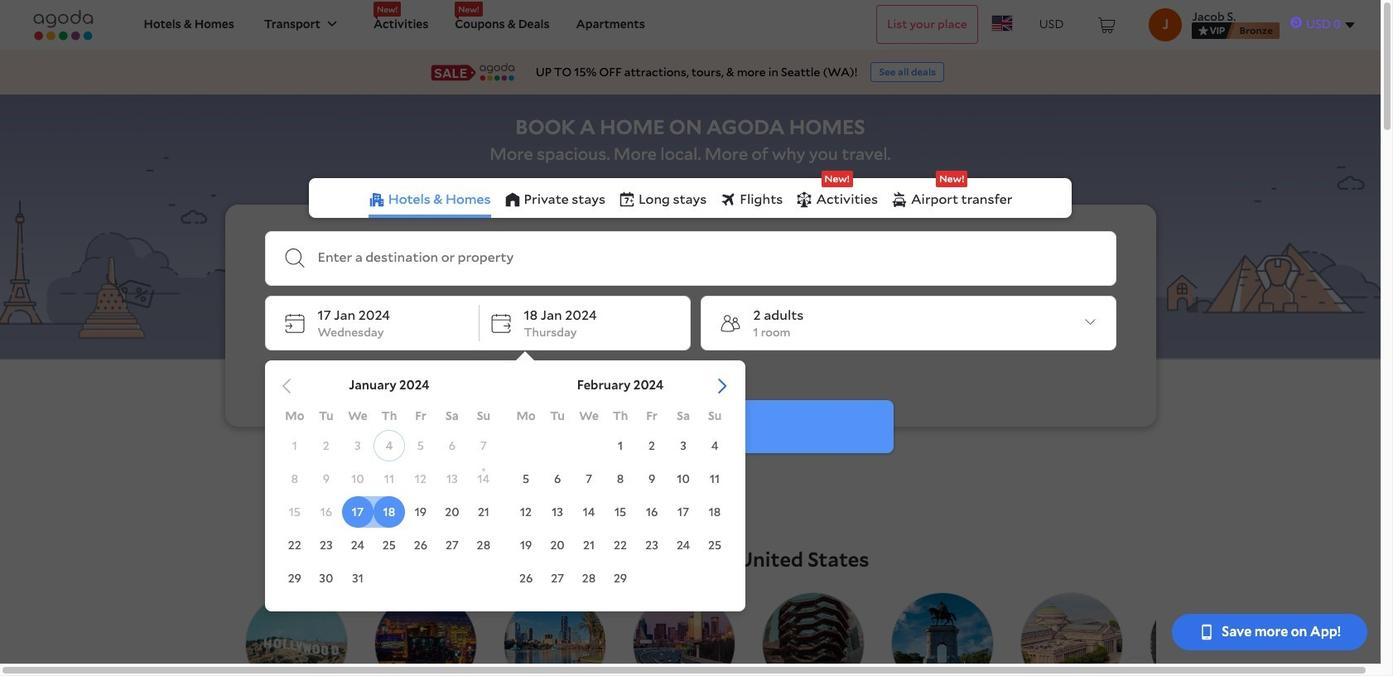 Task type: vqa. For each thing, say whether or not it's contained in the screenshot.
first row group
yes



Task type: describe. For each thing, give the bounding box(es) containing it.
star_with_vip image
[[1199, 25, 1227, 35]]

sat jan 13 2024 cell
[[447, 472, 458, 485]]

2 grid from the left
[[510, 377, 731, 596]]

mon jan 08 2024 cell
[[291, 472, 298, 485]]

wed jan 10 2024 cell
[[351, 472, 364, 485]]

english image
[[992, 15, 1013, 31]]

thu jan 11 2024 cell
[[374, 463, 405, 494]]

2 tab from the left
[[891, 171, 1013, 218]]

tue jan 16 2024 cell
[[320, 505, 332, 519]]

next month image
[[714, 378, 731, 394]]

thu jan 04 2024 cell
[[374, 430, 405, 461]]

sun jan 14 2024 cell
[[478, 472, 490, 485]]

sat jan 06 2024 cell
[[449, 439, 456, 452]]

fri jan 12 2024 cell
[[415, 472, 427, 485]]

12 image
[[1086, 318, 1096, 327]]

wed jan 17 2024 cell
[[342, 496, 374, 528]]

sun jan 07 2024 cell
[[480, 439, 487, 452]]



Task type: locate. For each thing, give the bounding box(es) containing it.
2 heading from the left
[[510, 377, 731, 402]]

primary logo image
[[27, 10, 100, 40]]

row group
[[279, 430, 500, 594], [510, 430, 731, 594]]

1 row group from the left
[[279, 430, 500, 594]]

dialog
[[265, 351, 745, 611]]

1 horizontal spatial row group
[[510, 430, 731, 594]]

tue jan 09 2024 cell
[[323, 472, 330, 485]]

1 tab from the left
[[797, 171, 878, 218]]

1 horizontal spatial grid
[[510, 377, 731, 596]]

1 heading from the left
[[279, 377, 500, 402]]

tab
[[797, 171, 878, 218], [891, 171, 1013, 218]]

grid
[[279, 377, 500, 596], [510, 377, 731, 596]]

0 horizontal spatial tab
[[797, 171, 878, 218]]

tab list
[[309, 171, 1072, 218]]

1 horizontal spatial tab
[[891, 171, 1013, 218]]

wed jan 03 2024 cell
[[355, 439, 361, 452]]

row group for first grid from the right
[[510, 430, 731, 594]]

previous month image
[[279, 378, 296, 394]]

agodacash image
[[1290, 16, 1303, 29]]

mon jan 01 2024 cell
[[292, 439, 297, 452]]

heading for first grid from the right
[[510, 377, 731, 402]]

heading for 2nd grid from the right
[[279, 377, 500, 402]]

0 horizontal spatial grid
[[279, 377, 500, 596]]

heading
[[279, 377, 500, 402], [510, 377, 731, 402]]

tue jan 02 2024 cell
[[323, 439, 330, 452]]

0 horizontal spatial row group
[[279, 430, 500, 594]]

1 horizontal spatial heading
[[510, 377, 731, 402]]

row group for 2nd grid from the right
[[279, 430, 500, 594]]

0 horizontal spatial heading
[[279, 377, 500, 402]]

row
[[279, 403, 500, 428], [510, 403, 731, 428], [279, 430, 500, 461], [510, 430, 731, 461], [279, 463, 500, 494], [510, 463, 731, 494], [279, 496, 500, 528], [510, 496, 731, 528], [279, 529, 500, 561], [510, 529, 731, 561], [279, 562, 500, 594], [510, 562, 731, 594]]

1 grid from the left
[[279, 377, 500, 596]]

fri jan 05 2024 cell
[[417, 439, 424, 452]]

mon jan 15 2024 cell
[[289, 505, 301, 519]]

Enter a destination or property text field
[[318, 250, 1102, 267]]

2 row group from the left
[[510, 430, 731, 594]]



